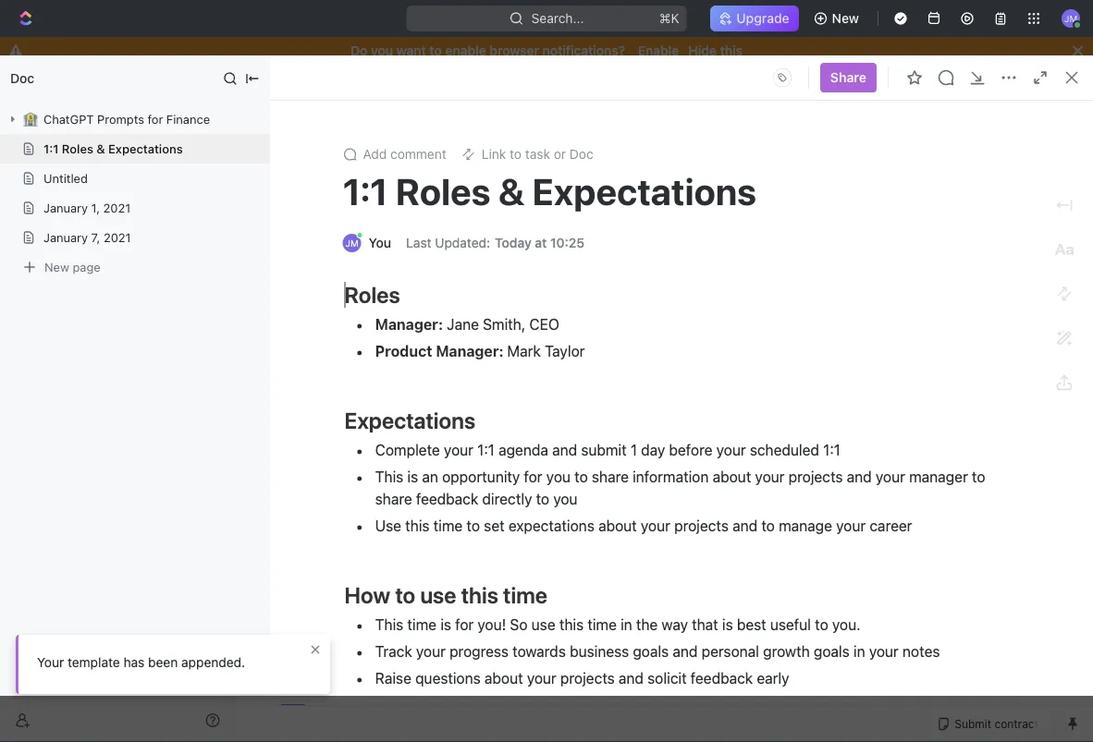 Task type: describe. For each thing, give the bounding box(es) containing it.
link
[[482, 147, 506, 162]]

has
[[123, 655, 145, 670]]

1 horizontal spatial projects
[[674, 517, 729, 535]]

0 vertical spatial manager:
[[375, 316, 443, 333]]

0 horizontal spatial 1:1 roles & expectations
[[43, 142, 183, 156]]

new doc button
[[1009, 72, 1086, 102]]

of
[[422, 571, 435, 586]]

share
[[830, 70, 866, 85]]

1 vertical spatial untitled
[[307, 188, 354, 203]]

time up "business"
[[587, 616, 617, 634]]

the
[[636, 616, 658, 634]]

your up questions
[[416, 643, 446, 661]]

you
[[368, 235, 391, 251]]

hide
[[688, 43, 717, 58]]

and left solicit
[[619, 670, 644, 688]]

0 vertical spatial untitled
[[43, 172, 88, 185]]

use
[[375, 517, 401, 535]]

2 horizontal spatial expectations
[[532, 170, 757, 213]]

this up you!
[[461, 583, 498, 608]]

work
[[438, 571, 469, 586]]

1 vertical spatial roles
[[396, 170, 491, 213]]

1 vertical spatial notes
[[431, 247, 467, 263]]

do
[[350, 43, 368, 58]]

resource management link
[[274, 594, 655, 623]]

0 horizontal spatial docs
[[269, 79, 300, 94]]

my
[[317, 679, 335, 694]]

at
[[535, 235, 547, 251]]

project down add comment
[[381, 188, 424, 203]]

appended.
[[181, 655, 245, 670]]

page
[[73, 260, 100, 274]]

ceo
[[529, 316, 559, 333]]

👋
[[682, 189, 694, 203]]

roles inside roles manager: jane smith, ceo product manager: mark taylor
[[344, 282, 400, 308]]

0 horizontal spatial expectations
[[108, 142, 183, 156]]

1 vertical spatial share
[[375, 491, 412, 508]]

1 vertical spatial &
[[498, 170, 525, 213]]

career
[[870, 517, 912, 535]]

scheduled
[[750, 442, 819, 459]]

to inside "dropdown button"
[[510, 147, 522, 162]]

1 vertical spatial 1:1 roles & expectations
[[343, 170, 757, 213]]

enable
[[445, 43, 486, 58]]

your template has been appended.
[[37, 655, 245, 670]]

progress
[[449, 643, 509, 661]]

0 vertical spatial projects
[[788, 468, 843, 486]]

new button
[[806, 4, 870, 33]]

untitled • in project notes
[[307, 188, 462, 203]]

expectations complete your 1:1 agenda and submit 1 day before your scheduled 1:1 this is an opportunity for you to share information about your projects and your manager to share feedback directly to you use this time to set expectations about your projects and to manage your career
[[344, 408, 989, 535]]

1 vertical spatial you
[[546, 468, 571, 486]]

to left manage
[[761, 517, 775, 535]]

january for january 1, 2021
[[43, 201, 88, 215]]

browser
[[490, 43, 539, 58]]

mark
[[507, 343, 541, 360]]

set
[[484, 517, 505, 535]]

time up track
[[407, 616, 437, 634]]

management for resource management
[[366, 601, 444, 616]]

you.
[[832, 616, 860, 634]]

0 vertical spatial roles
[[62, 142, 93, 156]]

1:1 up 'favorites'
[[343, 170, 388, 213]]

resource management
[[307, 601, 444, 616]]

2 horizontal spatial about
[[713, 468, 751, 486]]

favorites
[[331, 218, 385, 233]]

you!
[[478, 616, 506, 634]]

all button
[[280, 669, 305, 706]]

docs for my docs
[[339, 679, 370, 694]]

large client project
[[55, 254, 173, 269]]

2021 for january 7, 2021
[[103, 231, 131, 245]]

an
[[422, 468, 438, 486]]

task
[[525, 147, 550, 162]]

finance
[[166, 112, 210, 126]]

docs for search docs
[[959, 79, 990, 94]]

comment
[[390, 147, 446, 162]]

Search by name... text field
[[884, 670, 1029, 698]]

to left set
[[467, 517, 480, 535]]

upgrade link
[[711, 6, 799, 31]]

to right want at the top left
[[429, 43, 442, 58]]

template
[[67, 655, 120, 670]]

enable
[[638, 43, 679, 58]]

🏦 chatgpt prompts for finance
[[23, 112, 210, 126]]

0 horizontal spatial for
[[147, 112, 163, 126]]

• inside untitled • in project notes
[[358, 189, 364, 203]]

link to task or doc
[[482, 147, 593, 162]]

for inside how to use this time this time is for you! so use this time in the way that is best useful to you. track your progress towards business goals and personal growth goals in your notes raise questions about your projects and solicit feedback early
[[455, 616, 474, 634]]

way
[[662, 616, 688, 634]]

is inside expectations complete your 1:1 agenda and submit 1 day before your scheduled 1:1 this is an opportunity for you to share information about your projects and your manager to share feedback directly to you use this time to set expectations about your projects and to manage your career
[[407, 468, 418, 486]]

assigned
[[591, 679, 647, 694]]

business time image
[[19, 162, 33, 173]]

and up career
[[847, 468, 872, 486]]

workspace button
[[501, 669, 579, 706]]

been
[[148, 655, 178, 670]]

information
[[633, 468, 709, 486]]

directly
[[482, 491, 532, 508]]

assigned button
[[586, 669, 652, 706]]

add comment
[[363, 147, 446, 162]]

0 horizontal spatial jm
[[345, 238, 358, 248]]

tree inside the 'sidebar' navigation
[[7, 0, 227, 685]]

fall
[[307, 218, 327, 233]]

january 1, 2021
[[43, 201, 131, 215]]

new for new doc
[[1020, 79, 1047, 94]]

in up 'favorites'
[[367, 188, 378, 203]]

all
[[285, 679, 300, 694]]

search
[[913, 79, 956, 94]]

expectations
[[508, 517, 594, 535]]

shared button
[[382, 669, 435, 706]]

upgrade
[[736, 11, 789, 26]]

me
[[361, 507, 383, 525]]

for inside expectations complete your 1:1 agenda and submit 1 day before your scheduled 1:1 this is an opportunity for you to share information about your projects and your manager to share feedback directly to you use this time to set expectations about your projects and to manage your career
[[524, 468, 542, 486]]

scope
[[381, 571, 419, 586]]

your up opportunity
[[444, 442, 473, 459]]

1:1 right scheduled
[[823, 442, 840, 459]]

my docs button
[[312, 669, 375, 706]]

project inside the 'sidebar' navigation
[[131, 254, 173, 269]]

track
[[375, 643, 412, 661]]

2 vertical spatial you
[[553, 491, 578, 508]]

to up expectations
[[536, 491, 549, 508]]

day
[[641, 442, 665, 459]]

product
[[375, 343, 432, 360]]

before
[[669, 442, 712, 459]]

your down scheduled
[[755, 468, 785, 486]]



Task type: locate. For each thing, give the bounding box(es) containing it.
new for new page
[[44, 260, 69, 274]]

jm inside dropdown button
[[1064, 13, 1077, 23]]

jm button
[[1056, 4, 1086, 33]]

want
[[396, 43, 426, 58]]

0 vertical spatial for
[[147, 112, 163, 126]]

your down towards
[[527, 670, 556, 688]]

notes up the fall favorites link
[[427, 188, 462, 203]]

1
[[353, 247, 359, 263], [631, 442, 637, 459]]

0 vertical spatial january
[[43, 201, 88, 215]]

jm up new doc on the right
[[1064, 13, 1077, 23]]

today
[[495, 235, 531, 251]]

1 horizontal spatial is
[[440, 616, 451, 634]]

1 horizontal spatial share
[[592, 468, 629, 486]]

smith,
[[483, 316, 526, 333]]

& up agency management
[[96, 142, 105, 156]]

1 vertical spatial projects
[[674, 517, 729, 535]]

1 horizontal spatial goals
[[814, 643, 850, 661]]

prompts
[[97, 112, 144, 126]]

jm
[[1064, 13, 1077, 23], [345, 238, 358, 248]]

0 vertical spatial use
[[420, 583, 456, 608]]

0 horizontal spatial is
[[407, 468, 418, 486]]

2 vertical spatial projects
[[560, 670, 615, 688]]

management down prompts
[[93, 160, 170, 175]]

1 this from the top
[[375, 468, 403, 486]]

2 vertical spatial expectations
[[344, 408, 475, 434]]

new right search docs
[[1020, 79, 1047, 94]]

your down information
[[641, 517, 670, 535]]

use right scope
[[420, 583, 456, 608]]

this inside expectations complete your 1:1 agenda and submit 1 day before your scheduled 1:1 this is an opportunity for you to share information about your projects and your manager to share feedback directly to you use this time to set expectations about your projects and to manage your career
[[375, 468, 403, 486]]

goals down the
[[633, 643, 669, 661]]

your left the notes
[[869, 643, 899, 661]]

2 vertical spatial roles
[[344, 282, 400, 308]]

search...
[[531, 11, 584, 26]]

0 horizontal spatial 1
[[353, 247, 359, 263]]

manage
[[779, 517, 832, 535]]

manager: up product
[[375, 316, 443, 333]]

by
[[341, 507, 358, 525]]

for left you!
[[455, 616, 474, 634]]

2 horizontal spatial doc
[[1050, 79, 1075, 94]]

0 vertical spatial feedback
[[416, 491, 478, 508]]

0 vertical spatial share
[[592, 468, 629, 486]]

0 vertical spatial 1:1 roles & expectations
[[43, 142, 183, 156]]

1:1 up opportunity
[[477, 442, 495, 459]]

roles manager: jane smith, ceo product manager: mark taylor
[[344, 282, 585, 360]]

1 vertical spatial •
[[362, 248, 368, 262]]

share
[[592, 468, 629, 486], [375, 491, 412, 508]]

your left the manager
[[876, 468, 905, 486]]

management inside 'link'
[[366, 601, 444, 616]]

1 horizontal spatial 1:1 roles & expectations
[[343, 170, 757, 213]]

manager: down jane
[[436, 343, 504, 360]]

this down complete
[[375, 468, 403, 486]]

how
[[344, 583, 390, 608]]

notes right last
[[431, 247, 467, 263]]

tree containing agency management
[[7, 0, 227, 685]]

and down way
[[673, 643, 698, 661]]

•
[[358, 189, 364, 203], [362, 248, 368, 262]]

2 this from the top
[[375, 616, 403, 634]]

january
[[43, 201, 88, 215], [43, 231, 88, 245]]

doc
[[10, 71, 34, 86], [1050, 79, 1075, 94], [569, 147, 593, 162]]

project right client
[[131, 254, 173, 269]]

1:1
[[43, 142, 59, 156], [343, 170, 388, 213], [477, 442, 495, 459], [823, 442, 840, 459]]

2 vertical spatial about
[[484, 670, 523, 688]]

0 horizontal spatial share
[[375, 491, 412, 508]]

roles down comment
[[396, 170, 491, 213]]

is up "progress"
[[440, 616, 451, 634]]

how to use this time this time is for you! so use this time in the way that is best useful to you. track your progress towards business goals and personal growth goals in your notes raise questions about your projects and solicit feedback early
[[344, 583, 940, 688]]

0 vertical spatial notes
[[427, 188, 462, 203]]

0 vertical spatial •
[[358, 189, 364, 203]]

1 2021 from the top
[[103, 201, 131, 215]]

is right that
[[722, 616, 733, 634]]

2 horizontal spatial is
[[722, 616, 733, 634]]

1 left you
[[353, 247, 359, 263]]

projects inside how to use this time this time is for you! so use this time in the way that is best useful to you. track your progress towards business goals and personal growth goals in your notes raise questions about your projects and solicit feedback early
[[560, 670, 615, 688]]

project down the fall
[[307, 247, 349, 263]]

complete
[[375, 442, 440, 459]]

for
[[147, 112, 163, 126], [524, 468, 542, 486], [455, 616, 474, 634]]

1 horizontal spatial feedback
[[691, 670, 753, 688]]

1 vertical spatial january
[[43, 231, 88, 245]]

7,
[[91, 231, 100, 245]]

feedback inside expectations complete your 1:1 agenda and submit 1 day before your scheduled 1:1 this is an opportunity for you to share information about your projects and your manager to share feedback directly to you use this time to set expectations about your projects and to manage your career
[[416, 491, 478, 508]]

to right link
[[510, 147, 522, 162]]

1 vertical spatial feedback
[[691, 670, 753, 688]]

this up "business"
[[559, 616, 584, 634]]

this
[[375, 468, 403, 486], [375, 616, 403, 634]]

1 horizontal spatial jm
[[1064, 13, 1077, 23]]

1 vertical spatial manager:
[[436, 343, 504, 360]]

2 horizontal spatial for
[[524, 468, 542, 486]]

0 horizontal spatial about
[[484, 670, 523, 688]]

spaces
[[15, 118, 54, 131]]

1:1 roles & expectations up agency management
[[43, 142, 183, 156]]

untitled up the fall
[[307, 188, 354, 203]]

new
[[832, 11, 859, 26], [1020, 79, 1047, 94], [44, 260, 69, 274]]

doc inside button
[[1050, 79, 1075, 94]]

1 vertical spatial expectations
[[532, 170, 757, 213]]

1 horizontal spatial docs
[[339, 679, 370, 694]]

this down resource management
[[375, 616, 403, 634]]

1 vertical spatial 2021
[[103, 231, 131, 245]]

resource
[[307, 601, 363, 616]]

welcome!
[[707, 188, 766, 203]]

my docs
[[317, 679, 370, 694]]

large
[[55, 254, 89, 269]]

⌘k
[[659, 11, 679, 26]]

new page
[[44, 260, 100, 274]]

untitled up january 1, 2021
[[43, 172, 88, 185]]

1 vertical spatial 1
[[631, 442, 637, 459]]

raise
[[375, 670, 411, 688]]

management for agency management
[[93, 160, 170, 175]]

shared
[[387, 679, 430, 694]]

feedback inside how to use this time this time is for you! so use this time in the way that is best useful to you. track your progress towards business goals and personal growth goals in your notes raise questions about your projects and solicit feedback early
[[691, 670, 753, 688]]

1 horizontal spatial management
[[366, 601, 444, 616]]

2 goals from the left
[[814, 643, 850, 661]]

projects down scheduled
[[788, 468, 843, 486]]

1 inside expectations complete your 1:1 agenda and submit 1 day before your scheduled 1:1 this is an opportunity for you to share information about your projects and your manager to share feedback directly to you use this time to set expectations about your projects and to manage your career
[[631, 442, 637, 459]]

about
[[713, 468, 751, 486], [598, 517, 637, 535], [484, 670, 523, 688]]

doc right or
[[569, 147, 593, 162]]

2021 right 7,
[[103, 231, 131, 245]]

feedback
[[416, 491, 478, 508], [691, 670, 753, 688]]

early
[[757, 670, 789, 688]]

feedback down personal
[[691, 670, 753, 688]]

doc down jm dropdown button
[[1050, 79, 1075, 94]]

agency
[[44, 160, 89, 175]]

0 horizontal spatial feedback
[[416, 491, 478, 508]]

expectations up complete
[[344, 408, 475, 434]]

agency management
[[44, 160, 170, 175]]

for left finance
[[147, 112, 163, 126]]

roles down project 1 • in project notes
[[344, 282, 400, 308]]

towards
[[512, 643, 566, 661]]

your left career
[[836, 517, 866, 535]]

last updated: today at 10:25
[[406, 235, 584, 251]]

agenda
[[498, 442, 548, 459]]

management down scope
[[366, 601, 444, 616]]

0 vertical spatial about
[[713, 468, 751, 486]]

1 horizontal spatial use
[[531, 616, 555, 634]]

0 vertical spatial jm
[[1064, 13, 1077, 23]]

january 7, 2021
[[43, 231, 131, 245]]

2 2021 from the top
[[103, 231, 131, 245]]

project left updated:
[[386, 247, 428, 263]]

fall favorites link
[[274, 211, 655, 240]]

& down link to task or doc "dropdown button"
[[498, 170, 525, 213]]

manager:
[[375, 316, 443, 333], [436, 343, 504, 360]]

2 vertical spatial untitled
[[307, 571, 354, 586]]

1 horizontal spatial doc
[[569, 147, 593, 162]]

1:1 roles & expectations down or
[[343, 170, 757, 213]]

search docs button
[[887, 72, 1001, 102]]

feedback down an on the left bottom of page
[[416, 491, 478, 508]]

is left an on the left bottom of page
[[407, 468, 418, 486]]

tree
[[7, 0, 227, 685]]

1 vertical spatial new
[[1020, 79, 1047, 94]]

doc up 🏦
[[10, 71, 34, 86]]

notifications?
[[543, 43, 625, 58]]

dropdown menu image
[[767, 63, 797, 92]]

1:1 up the agency
[[43, 142, 59, 156]]

you up expectations
[[553, 491, 578, 508]]

• inside project 1 • in project notes
[[362, 248, 368, 262]]

new doc
[[1020, 79, 1075, 94]]

notes
[[903, 643, 940, 661]]

1 vertical spatial use
[[531, 616, 555, 634]]

doc inside "dropdown button"
[[569, 147, 593, 162]]

0 vertical spatial 1
[[353, 247, 359, 263]]

1 horizontal spatial expectations
[[344, 408, 475, 434]]

for down 'agenda'
[[524, 468, 542, 486]]

0 horizontal spatial goals
[[633, 643, 669, 661]]

and left manage
[[732, 517, 758, 535]]

to left you.
[[815, 616, 828, 634]]

2021 for january 1, 2021
[[103, 201, 131, 215]]

about right expectations
[[598, 517, 637, 535]]

0 vertical spatial management
[[93, 160, 170, 175]]

0 vertical spatial &
[[96, 142, 105, 156]]

tab list containing all
[[280, 669, 723, 706]]

sidebar navigation
[[0, 0, 236, 743]]

time left set
[[433, 517, 463, 535]]

useful
[[770, 616, 811, 634]]

january up large
[[43, 231, 88, 245]]

2 vertical spatial new
[[44, 260, 69, 274]]

roles up the agency
[[62, 142, 93, 156]]

in
[[367, 188, 378, 203], [372, 247, 382, 263], [621, 616, 632, 634], [853, 643, 865, 661]]

docs inside button
[[959, 79, 990, 94]]

jm down 'favorites'
[[345, 238, 358, 248]]

1 january from the top
[[43, 201, 88, 215]]

projects
[[788, 468, 843, 486], [674, 517, 729, 535], [560, 670, 615, 688]]

0 horizontal spatial projects
[[560, 670, 615, 688]]

expectations
[[108, 142, 183, 156], [532, 170, 757, 213], [344, 408, 475, 434]]

do you want to enable browser notifications? enable hide this
[[350, 43, 743, 58]]

0 vertical spatial this
[[375, 468, 403, 486]]

project
[[381, 188, 424, 203], [307, 247, 349, 263], [386, 247, 428, 263], [131, 254, 173, 269]]

new left page on the left
[[44, 260, 69, 274]]

to left of
[[395, 583, 415, 608]]

share down "submit"
[[592, 468, 629, 486]]

about down "progress"
[[484, 670, 523, 688]]

0 horizontal spatial management
[[93, 160, 170, 175]]

0 horizontal spatial new
[[44, 260, 69, 274]]

opportunity
[[442, 468, 520, 486]]

this inside how to use this time this time is for you! so use this time in the way that is best useful to you. track your progress towards business goals and personal growth goals in your notes raise questions about your projects and solicit feedback early
[[375, 616, 403, 634]]

1 vertical spatial this
[[375, 616, 403, 634]]

0 horizontal spatial doc
[[10, 71, 34, 86]]

1 goals from the left
[[633, 643, 669, 661]]

2 horizontal spatial docs
[[959, 79, 990, 94]]

1 vertical spatial management
[[366, 601, 444, 616]]

business
[[570, 643, 629, 661]]

2 vertical spatial for
[[455, 616, 474, 634]]

goals
[[633, 643, 669, 661], [814, 643, 850, 661]]

this right use
[[405, 517, 430, 535]]

created by me
[[281, 507, 383, 525]]

• left you
[[362, 248, 368, 262]]

expectations down or
[[532, 170, 757, 213]]

you down 'agenda'
[[546, 468, 571, 486]]

share up use
[[375, 491, 412, 508]]

expectations inside expectations complete your 1:1 agenda and submit 1 day before your scheduled 1:1 this is an opportunity for you to share information about your projects and your manager to share feedback directly to you use this time to set expectations about your projects and to manage your career
[[344, 408, 475, 434]]

1 horizontal spatial about
[[598, 517, 637, 535]]

this right hide at right top
[[720, 43, 743, 58]]

new up the 'share'
[[832, 11, 859, 26]]

🏦 button
[[21, 112, 43, 127]]

created
[[281, 507, 337, 525]]

1 horizontal spatial for
[[455, 616, 474, 634]]

about down scheduled
[[713, 468, 751, 486]]

0 vertical spatial you
[[371, 43, 393, 58]]

0 vertical spatial 2021
[[103, 201, 131, 215]]

to down "submit"
[[574, 468, 588, 486]]

updated:
[[435, 235, 490, 251]]

use right 'so'
[[531, 616, 555, 634]]

0 horizontal spatial &
[[96, 142, 105, 156]]

in down 'favorites'
[[372, 247, 382, 263]]

0 vertical spatial expectations
[[108, 142, 183, 156]]

1 vertical spatial about
[[598, 517, 637, 535]]

jane
[[447, 316, 479, 333]]

2 horizontal spatial projects
[[788, 468, 843, 486]]

goals down you.
[[814, 643, 850, 661]]

management inside the 'sidebar' navigation
[[93, 160, 170, 175]]

tab list
[[280, 669, 723, 706]]

docs inside "button"
[[339, 679, 370, 694]]

your right before
[[716, 442, 746, 459]]

1,
[[91, 201, 100, 215]]

0 vertical spatial new
[[832, 11, 859, 26]]

in left the
[[621, 616, 632, 634]]

time up 'so'
[[503, 583, 547, 608]]

and left "submit"
[[552, 442, 577, 459]]

1 horizontal spatial 1
[[631, 442, 637, 459]]

1 vertical spatial for
[[524, 468, 542, 486]]

🏦
[[23, 112, 35, 126]]

expectations down prompts
[[108, 142, 183, 156]]

• up 'favorites'
[[358, 189, 364, 203]]

notes
[[427, 188, 462, 203], [431, 247, 467, 263]]

1 left day
[[631, 442, 637, 459]]

this inside expectations complete your 1:1 agenda and submit 1 day before your scheduled 1:1 this is an opportunity for you to share information about your projects and your manager to share feedback directly to you use this time to set expectations about your projects and to manage your career
[[405, 517, 430, 535]]

roles
[[62, 142, 93, 156], [396, 170, 491, 213], [344, 282, 400, 308]]

1 vertical spatial jm
[[345, 238, 358, 248]]

1 horizontal spatial new
[[832, 11, 859, 26]]

january left 1,
[[43, 201, 88, 215]]

0 horizontal spatial use
[[420, 583, 456, 608]]

new for new
[[832, 11, 859, 26]]

january for january 7, 2021
[[43, 231, 88, 245]]

private button
[[442, 669, 494, 706]]

about inside how to use this time this time is for you! so use this time in the way that is best useful to you. track your progress towards business goals and personal growth goals in your notes raise questions about your projects and solicit feedback early
[[484, 670, 523, 688]]

untitled up resource
[[307, 571, 354, 586]]

2 horizontal spatial new
[[1020, 79, 1047, 94]]

2021 right 1,
[[103, 201, 131, 215]]

you right "do"
[[371, 43, 393, 58]]

in down you.
[[853, 643, 865, 661]]

workspace
[[506, 679, 574, 694]]

growth
[[763, 643, 810, 661]]

questions
[[415, 670, 481, 688]]

1 horizontal spatial &
[[498, 170, 525, 213]]

scope of work
[[381, 571, 469, 586]]

to right the manager
[[972, 468, 985, 486]]

large client project link
[[55, 247, 176, 276]]

agency management link
[[44, 153, 224, 182]]

time
[[433, 517, 463, 535], [503, 583, 547, 608], [407, 616, 437, 634], [587, 616, 617, 634]]

time inside expectations complete your 1:1 agenda and submit 1 day before your scheduled 1:1 this is an opportunity for you to share information about your projects and your manager to share feedback directly to you use this time to set expectations about your projects and to manage your career
[[433, 517, 463, 535]]

search docs
[[913, 79, 990, 94]]

2 january from the top
[[43, 231, 88, 245]]

10:25
[[550, 235, 584, 251]]



Task type: vqa. For each thing, say whether or not it's contained in the screenshot.
Plan to the right
no



